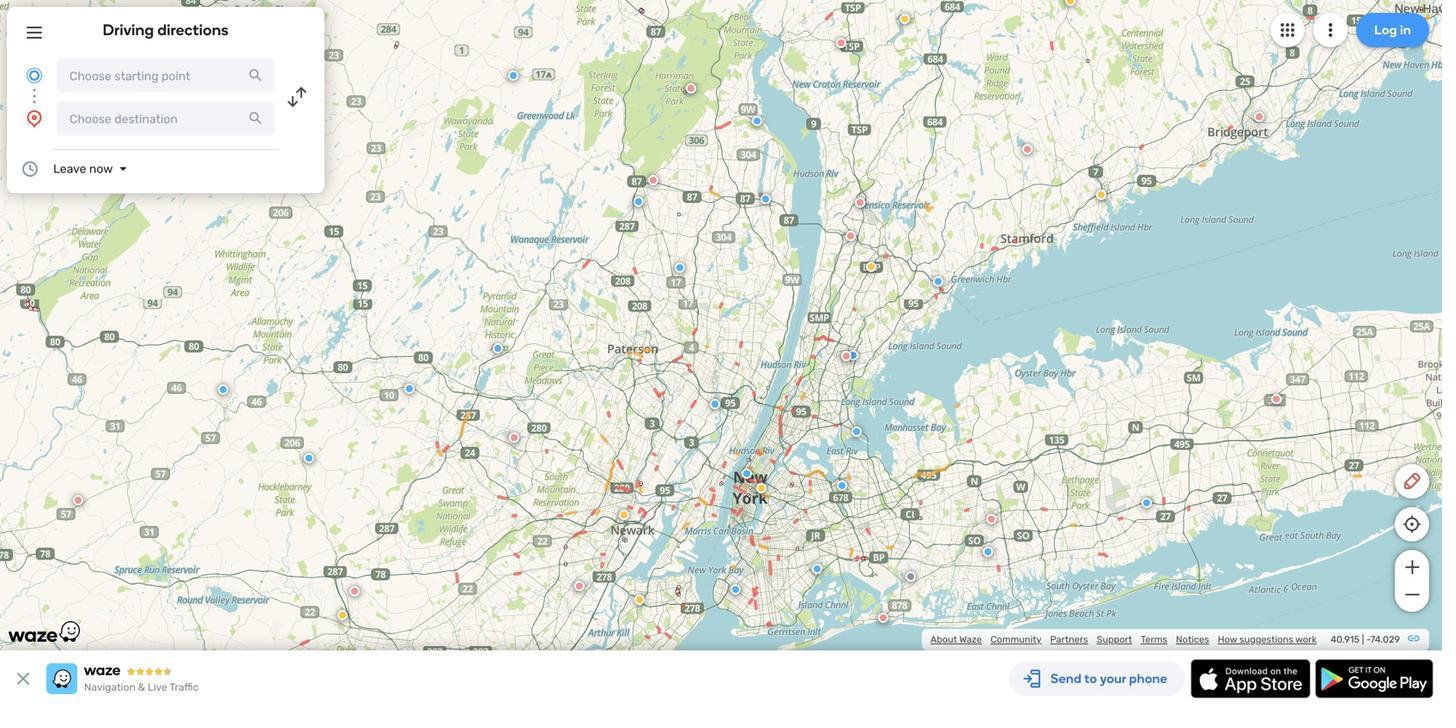 Task type: locate. For each thing, give the bounding box(es) containing it.
about waze link
[[930, 634, 982, 645]]

terms
[[1141, 634, 1167, 645]]

suggestions
[[1239, 634, 1293, 645]]

traffic
[[170, 682, 199, 694]]

police image
[[508, 70, 518, 81], [760, 194, 771, 204], [848, 350, 858, 361], [218, 385, 228, 395], [710, 399, 720, 409], [304, 453, 314, 464], [742, 469, 752, 479], [812, 564, 822, 574], [730, 585, 741, 595]]

hazard image
[[1065, 0, 1076, 6], [900, 14, 910, 24], [756, 483, 767, 494], [619, 510, 629, 520], [634, 595, 645, 605], [337, 610, 348, 621]]

zoom out image
[[1401, 585, 1423, 605]]

clock image
[[20, 159, 40, 179]]

|
[[1362, 634, 1364, 645]]

live
[[148, 682, 167, 694]]

leave
[[53, 162, 86, 176]]

accident image
[[906, 572, 916, 582]]

notices
[[1176, 634, 1209, 645]]

x image
[[13, 669, 33, 689]]

work
[[1295, 634, 1317, 645]]

1 vertical spatial hazard image
[[866, 262, 876, 272]]

now
[[89, 162, 113, 176]]

Choose starting point text field
[[57, 58, 275, 93]]

-
[[1366, 634, 1370, 645]]

about waze community partners support terms notices how suggestions work
[[930, 634, 1317, 645]]

police image
[[752, 116, 762, 126], [633, 197, 644, 207], [675, 263, 685, 273], [933, 276, 943, 287], [493, 343, 503, 354], [404, 384, 415, 394], [851, 427, 862, 437], [837, 481, 847, 491], [1142, 498, 1152, 508], [983, 547, 993, 557]]

74.029
[[1370, 634, 1400, 645]]

support
[[1097, 634, 1132, 645]]

current location image
[[24, 65, 45, 86]]

support link
[[1097, 634, 1132, 645]]

road closed image
[[836, 38, 846, 48], [1254, 112, 1264, 122], [1022, 144, 1033, 155], [855, 197, 865, 208], [845, 231, 856, 241], [73, 495, 83, 506], [986, 514, 997, 524]]

0 vertical spatial hazard image
[[1096, 190, 1106, 200]]

road closed image
[[686, 83, 696, 94], [648, 175, 658, 185], [841, 351, 851, 361], [1271, 394, 1282, 404], [509, 433, 519, 443], [574, 581, 585, 591], [349, 586, 360, 597], [878, 613, 888, 623]]

40.915 | -74.029
[[1331, 634, 1400, 645]]

hazard image
[[1096, 190, 1106, 200], [866, 262, 876, 272]]

directions
[[158, 21, 229, 39]]

zoom in image
[[1401, 557, 1423, 578]]

link image
[[1407, 632, 1421, 645]]

terms link
[[1141, 634, 1167, 645]]

driving directions
[[103, 21, 229, 39]]



Task type: vqa. For each thing, say whether or not it's contained in the screenshot.
the left hazard icon
yes



Task type: describe. For each thing, give the bounding box(es) containing it.
navigation & live traffic
[[84, 682, 199, 694]]

waze
[[959, 634, 982, 645]]

Choose destination text field
[[57, 101, 275, 136]]

community link
[[990, 634, 1042, 645]]

community
[[990, 634, 1042, 645]]

navigation
[[84, 682, 136, 694]]

40.915
[[1331, 634, 1360, 645]]

notices link
[[1176, 634, 1209, 645]]

partners
[[1050, 634, 1088, 645]]

pencil image
[[1402, 471, 1422, 492]]

partners link
[[1050, 634, 1088, 645]]

about
[[930, 634, 957, 645]]

1 horizontal spatial hazard image
[[1096, 190, 1106, 200]]

leave now
[[53, 162, 113, 176]]

driving
[[103, 21, 154, 39]]

0 horizontal spatial hazard image
[[866, 262, 876, 272]]

&
[[138, 682, 145, 694]]

how suggestions work link
[[1218, 634, 1317, 645]]

how
[[1218, 634, 1237, 645]]

location image
[[24, 108, 45, 129]]



